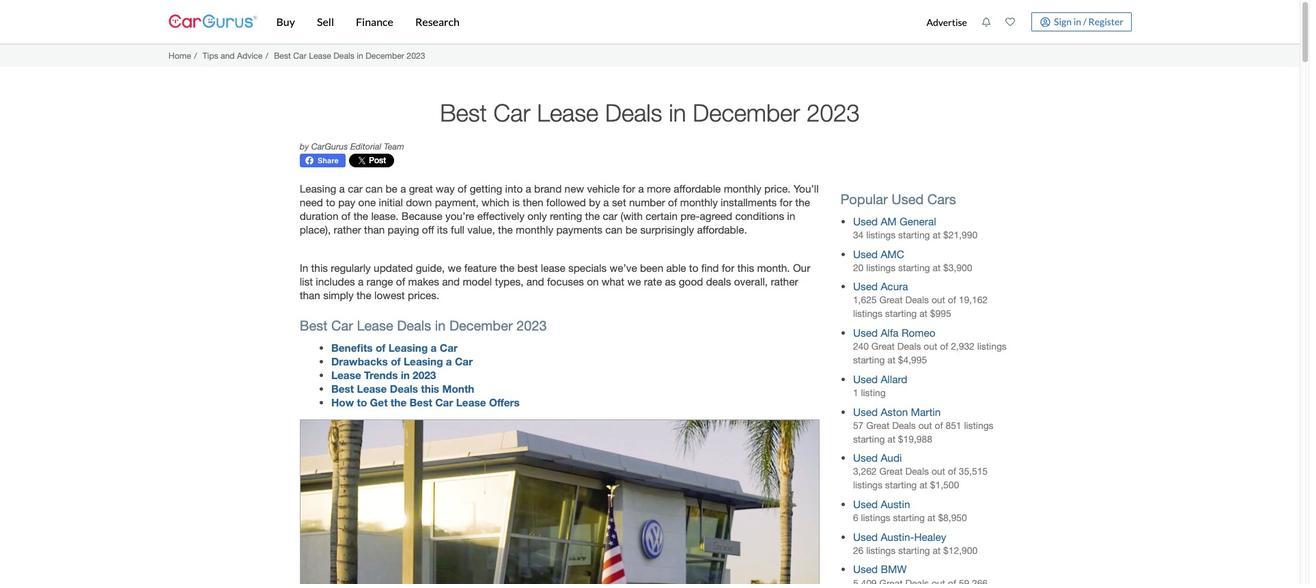 Task type: describe. For each thing, give the bounding box(es) containing it.
you'll
[[794, 182, 819, 195]]

get
[[370, 396, 388, 409]]

open notifications image
[[982, 17, 991, 27]]

trends
[[364, 369, 398, 381]]

affordable
[[674, 182, 721, 195]]

the down effectively
[[498, 223, 513, 236]]

deals inside 1,625 great deals out of 19,162 listings starting at
[[905, 295, 929, 306]]

place),
[[300, 223, 331, 236]]

brand
[[534, 182, 562, 195]]

allard
[[881, 373, 907, 385]]

used alfa romeo
[[853, 327, 936, 339]]

starting inside 1,625 great deals out of 19,162 listings starting at
[[885, 308, 917, 319]]

best
[[518, 262, 538, 274]]

editorial
[[350, 141, 381, 152]]

0 horizontal spatial this
[[311, 262, 328, 274]]

2 vertical spatial leasing
[[404, 355, 443, 368]]

advertise link
[[919, 3, 974, 41]]

cargurus
[[311, 141, 348, 152]]

great for audi
[[879, 466, 903, 477]]

starting inside used amc 20 listings starting at $3,900
[[898, 262, 930, 273]]

deals inside 57 great deals out of 851 listings starting at
[[892, 420, 916, 431]]

cargurus logo homepage link link
[[168, 2, 257, 41]]

prices.
[[408, 289, 439, 301]]

listings inside 57 great deals out of 851 listings starting at
[[964, 420, 994, 431]]

1 vertical spatial monthly
[[680, 196, 718, 208]]

home link
[[169, 50, 191, 61]]

good
[[679, 275, 703, 288]]

out for used acura
[[932, 295, 945, 306]]

1 horizontal spatial be
[[626, 223, 637, 236]]

types,
[[495, 275, 524, 288]]

bmw
[[881, 563, 907, 576]]

0 horizontal spatial /
[[194, 50, 197, 61]]

am
[[881, 215, 897, 227]]

alfa
[[881, 327, 899, 339]]

in inside the leasing a car can be a great way of getting into a brand new vehicle for a more affordable monthly price. you'll need to pay one initial down payment, which is then followed by a set number of monthly installments for the duration of the lease. because you're effectively only renting the car (with certain pre-agreed conditions in place), rather than paying off its full value, the monthly payments can be surprisingly affordable.
[[787, 210, 795, 222]]

used am general 34 listings starting at $21,990
[[853, 215, 978, 240]]

number
[[629, 196, 665, 208]]

month
[[442, 383, 474, 395]]

its
[[437, 223, 448, 236]]

than inside in this regularly updated guide, we feature the best lease specials we've been able to find for this month. our list includes a range of makes and model types, and focuses on what we rate as good deals overall, rather than simply the lowest prices.
[[300, 289, 320, 301]]

tips
[[202, 50, 218, 61]]

followed
[[546, 196, 586, 208]]

great for aston
[[866, 420, 890, 431]]

saved cars image
[[1005, 17, 1015, 27]]

which
[[482, 196, 509, 208]]

2 vertical spatial monthly
[[516, 223, 553, 236]]

general
[[900, 215, 936, 227]]

$3,900
[[943, 262, 972, 273]]

been
[[640, 262, 663, 274]]

home / tips and advice / best car lease deals in december 2023
[[169, 50, 425, 61]]

$8,950
[[938, 512, 967, 523]]

updated
[[374, 262, 413, 274]]

used for austin-
[[853, 531, 878, 543]]

lease trends in 2023 link
[[331, 369, 436, 381]]

payments
[[556, 223, 603, 236]]

the up the payments
[[585, 210, 600, 222]]

used up the general
[[892, 191, 924, 207]]

popular
[[841, 191, 888, 207]]

then
[[523, 196, 543, 208]]

more
[[647, 182, 671, 195]]

at inside used austin-healey 26 listings starting at $12,900
[[933, 545, 941, 556]]

surprisingly
[[640, 223, 694, 236]]

1 vertical spatial we
[[627, 275, 641, 288]]

by inside the leasing a car can be a great way of getting into a brand new vehicle for a more affordable monthly price. you'll need to pay one initial down payment, which is then followed by a set number of monthly installments for the duration of the lease. because you're effectively only renting the car (with certain pre-agreed conditions in place), rather than paying off its full value, the monthly payments can be surprisingly affordable.
[[589, 196, 601, 208]]

the inside benefits of leasing a car drawbacks of leasing a car lease trends in 2023 best lease deals this month how to get the best car lease offers
[[391, 396, 407, 409]]

2 horizontal spatial and
[[526, 275, 544, 288]]

is
[[512, 196, 520, 208]]

how to get the best car lease offers link
[[331, 396, 520, 409]]

1 vertical spatial best car lease deals in december 2023
[[300, 318, 547, 334]]

finance button
[[345, 0, 404, 44]]

1
[[853, 387, 858, 398]]

sign in / register
[[1054, 16, 1124, 27]]

paying
[[388, 223, 419, 236]]

vehicle
[[587, 182, 620, 195]]

starting inside 240 great deals out of 2,932 listings starting at
[[853, 355, 885, 366]]

value,
[[467, 223, 495, 236]]

benefits
[[331, 342, 373, 354]]

3,262
[[853, 466, 877, 477]]

menu bar containing buy
[[257, 0, 919, 44]]

2,932
[[951, 341, 975, 352]]

at inside used austin 6 listings starting at $8,950
[[927, 512, 936, 523]]

listings inside used austin-healey 26 listings starting at $12,900
[[866, 545, 896, 556]]

0 vertical spatial december
[[366, 50, 404, 61]]

used for allard
[[853, 373, 878, 385]]

240
[[853, 341, 869, 352]]

1 horizontal spatial /
[[266, 50, 268, 61]]

listings inside 1,625 great deals out of 19,162 listings starting at
[[853, 308, 883, 319]]

20
[[853, 262, 864, 273]]

month.
[[757, 262, 790, 274]]

0 horizontal spatial we
[[448, 262, 461, 274]]

listings inside 240 great deals out of 2,932 listings starting at
[[977, 341, 1007, 352]]

of up the "certain"
[[668, 196, 677, 208]]

of inside 1,625 great deals out of 19,162 listings starting at
[[948, 295, 956, 306]]

a left great
[[400, 182, 406, 195]]

leasing a car can be a great way of getting into a brand new vehicle for a more affordable monthly price. you'll need to pay one initial down payment, which is then followed by a set number of monthly installments for the duration of the lease. because you're effectively only renting the car (with certain pre-agreed conditions in place), rather than paying off its full value, the monthly payments can be surprisingly affordable.
[[300, 182, 819, 236]]

listings inside used austin 6 listings starting at $8,950
[[861, 512, 890, 523]]

used am general link
[[853, 215, 936, 227]]

simply
[[323, 289, 354, 301]]

only
[[527, 210, 547, 222]]

0 vertical spatial best car lease deals in december 2023
[[440, 98, 860, 126]]

advice
[[237, 50, 262, 61]]

drawbacks of leasing a car link
[[331, 355, 473, 368]]

19,162
[[959, 295, 988, 306]]

duration
[[300, 210, 338, 222]]

0 horizontal spatial and
[[221, 50, 235, 61]]

a up then
[[526, 182, 531, 195]]

2 vertical spatial december
[[449, 318, 513, 334]]

1 vertical spatial for
[[780, 196, 792, 208]]

menu containing sign in / register
[[919, 3, 1132, 41]]

includes
[[316, 275, 355, 288]]

$21,990
[[943, 230, 978, 240]]

the down range
[[357, 289, 371, 301]]

acura
[[881, 280, 908, 293]]

for inside in this regularly updated guide, we feature the best lease specials we've been able to find for this month. our list includes a range of makes and model types, and focuses on what we rate as good deals overall, rather than simply the lowest prices.
[[722, 262, 735, 274]]

a left set
[[603, 196, 609, 208]]

35,515
[[959, 466, 988, 477]]

set
[[612, 196, 626, 208]]

in inside benefits of leasing a car drawbacks of leasing a car lease trends in 2023 best lease deals this month how to get the best car lease offers
[[401, 369, 410, 381]]

used for acura
[[853, 280, 878, 293]]

851
[[946, 420, 962, 431]]

focuses
[[547, 275, 584, 288]]

to inside benefits of leasing a car drawbacks of leasing a car lease trends in 2023 best lease deals this month how to get the best car lease offers
[[357, 396, 367, 409]]

research button
[[404, 0, 471, 44]]

1 vertical spatial can
[[605, 223, 623, 236]]

0 vertical spatial car
[[348, 182, 363, 195]]

aston
[[881, 405, 908, 418]]

on
[[587, 275, 599, 288]]

this for in this regularly updated guide, we feature the best lease specials we've been able to find for this month. our list includes a range of makes and model types, and focuses on what we rate as good deals overall, rather than simply the lowest prices.
[[737, 262, 754, 274]]

buy
[[276, 15, 295, 28]]

tips and advice link
[[202, 50, 262, 61]]

used audi
[[853, 452, 902, 464]]

regularly
[[331, 262, 371, 274]]

great for alfa
[[872, 341, 895, 352]]

240 great deals out of 2,932 listings starting at
[[853, 341, 1007, 366]]

way
[[436, 182, 455, 195]]

at inside 1,625 great deals out of 19,162 listings starting at
[[920, 308, 928, 319]]

a up number
[[638, 182, 644, 195]]

of down benefits of leasing a car link at the bottom of page
[[391, 355, 401, 368]]

agreed
[[700, 210, 732, 222]]

used alfa romeo link
[[853, 327, 936, 339]]

austin-
[[881, 531, 914, 543]]

at inside used amc 20 listings starting at $3,900
[[933, 262, 941, 273]]

0 horizontal spatial be
[[386, 182, 397, 195]]

great
[[409, 182, 433, 195]]



Task type: locate. For each thing, give the bounding box(es) containing it.
great down acura
[[879, 295, 903, 306]]

effectively
[[477, 210, 525, 222]]

need
[[300, 196, 323, 208]]

34
[[853, 230, 864, 240]]

sell
[[317, 15, 334, 28]]

out for used alfa romeo
[[924, 341, 937, 352]]

out inside 1,625 great deals out of 19,162 listings starting at
[[932, 295, 945, 306]]

deals
[[706, 275, 731, 288]]

great inside 3,262 great deals out of 35,515 listings starting at
[[879, 466, 903, 477]]

out inside 57 great deals out of 851 listings starting at
[[919, 420, 932, 431]]

can up one at the left of the page
[[366, 182, 383, 195]]

by down vehicle
[[589, 196, 601, 208]]

can
[[366, 182, 383, 195], [605, 223, 623, 236]]

leasing up drawbacks of leasing a car 'link'
[[388, 342, 428, 354]]

starting down 240
[[853, 355, 885, 366]]

monthly up installments
[[724, 182, 761, 195]]

used inside used austin-healey 26 listings starting at $12,900
[[853, 531, 878, 543]]

2 vertical spatial to
[[357, 396, 367, 409]]

to left "pay" in the left of the page
[[326, 196, 335, 208]]

you're
[[445, 210, 474, 222]]

rather down "pay" in the left of the page
[[334, 223, 361, 236]]

1 horizontal spatial and
[[442, 275, 460, 288]]

romeo
[[902, 327, 936, 339]]

1 vertical spatial car
[[603, 210, 618, 222]]

for up the 'deals'
[[722, 262, 735, 274]]

0 vertical spatial than
[[364, 223, 385, 236]]

57 great deals out of 851 listings starting at
[[853, 420, 994, 444]]

1 horizontal spatial can
[[605, 223, 623, 236]]

used for austin
[[853, 498, 878, 510]]

initial
[[379, 196, 403, 208]]

used down 26 at the bottom right
[[853, 563, 878, 576]]

used acura link
[[853, 280, 908, 293]]

used up 57 on the bottom
[[853, 405, 878, 418]]

0 horizontal spatial car
[[348, 182, 363, 195]]

of inside 57 great deals out of 851 listings starting at
[[935, 420, 943, 431]]

the down "you'll"
[[795, 196, 810, 208]]

a down "regularly"
[[358, 275, 364, 288]]

team
[[384, 141, 404, 152]]

at left $995 in the bottom of the page
[[920, 308, 928, 319]]

a inside in this regularly updated guide, we feature the best lease specials we've been able to find for this month. our list includes a range of makes and model types, and focuses on what we rate as good deals overall, rather than simply the lowest prices.
[[358, 275, 364, 288]]

0 vertical spatial by
[[300, 141, 309, 152]]

out down romeo
[[924, 341, 937, 352]]

at left $1,500
[[920, 480, 928, 491]]

used up "1,625" at right
[[853, 280, 878, 293]]

used up 240
[[853, 327, 878, 339]]

the
[[795, 196, 810, 208], [353, 210, 368, 222], [585, 210, 600, 222], [498, 223, 513, 236], [500, 262, 515, 274], [357, 289, 371, 301], [391, 396, 407, 409]]

2 horizontal spatial to
[[689, 262, 699, 274]]

list
[[300, 275, 313, 288]]

used for alfa
[[853, 327, 878, 339]]

deals inside benefits of leasing a car drawbacks of leasing a car lease trends in 2023 best lease deals this month how to get the best car lease offers
[[390, 383, 418, 395]]

used up "20"
[[853, 248, 878, 260]]

a
[[339, 182, 345, 195], [400, 182, 406, 195], [526, 182, 531, 195], [638, 182, 644, 195], [603, 196, 609, 208], [358, 275, 364, 288], [431, 342, 437, 354], [446, 355, 452, 368]]

rather inside the leasing a car can be a great way of getting into a brand new vehicle for a more affordable monthly price. you'll need to pay one initial down payment, which is then followed by a set number of monthly installments for the duration of the lease. because you're effectively only renting the car (with certain pre-agreed conditions in place), rather than paying off its full value, the monthly payments can be surprisingly affordable.
[[334, 223, 361, 236]]

of inside 240 great deals out of 2,932 listings starting at
[[940, 341, 948, 352]]

by
[[300, 141, 309, 152], [589, 196, 601, 208]]

rather inside in this regularly updated guide, we feature the best lease specials we've been able to find for this month. our list includes a range of makes and model types, and focuses on what we rate as good deals overall, rather than simply the lowest prices.
[[771, 275, 798, 288]]

we've
[[610, 262, 637, 274]]

cars
[[928, 191, 956, 207]]

a up "pay" in the left of the page
[[339, 182, 345, 195]]

and down best
[[526, 275, 544, 288]]

starting down the general
[[898, 230, 930, 240]]

0 vertical spatial we
[[448, 262, 461, 274]]

of inside in this regularly updated guide, we feature the best lease specials we've been able to find for this month. our list includes a range of makes and model types, and focuses on what we rate as good deals overall, rather than simply the lowest prices.
[[396, 275, 405, 288]]

out for used audi
[[932, 466, 945, 477]]

deals inside 240 great deals out of 2,932 listings starting at
[[897, 341, 921, 352]]

starting down used austin-healey link
[[898, 545, 930, 556]]

this right in
[[311, 262, 328, 274]]

great inside 240 great deals out of 2,932 listings starting at
[[872, 341, 895, 352]]

out
[[932, 295, 945, 306], [924, 341, 937, 352], [919, 420, 932, 431], [932, 466, 945, 477]]

offers
[[489, 396, 520, 409]]

0 horizontal spatial to
[[326, 196, 335, 208]]

in
[[1074, 16, 1081, 27], [357, 50, 363, 61], [669, 98, 686, 126], [787, 210, 795, 222], [435, 318, 446, 334], [401, 369, 410, 381]]

listings inside used am general 34 listings starting at $21,990
[[866, 230, 896, 240]]

1 vertical spatial leasing
[[388, 342, 428, 354]]

monthly down affordable
[[680, 196, 718, 208]]

payment,
[[435, 196, 479, 208]]

1 horizontal spatial monthly
[[680, 196, 718, 208]]

0 horizontal spatial december
[[366, 50, 404, 61]]

0 horizontal spatial by
[[300, 141, 309, 152]]

3,262 great deals out of 35,515 listings starting at
[[853, 466, 988, 491]]

used inside used allard 1 listing
[[853, 373, 878, 385]]

great down audi
[[879, 466, 903, 477]]

out down martin
[[919, 420, 932, 431]]

the up types,
[[500, 262, 515, 274]]

out up $995 in the bottom of the page
[[932, 295, 945, 306]]

1 vertical spatial than
[[300, 289, 320, 301]]

starting inside used am general 34 listings starting at $21,990
[[898, 230, 930, 240]]

popular used cars
[[841, 191, 956, 207]]

be up initial
[[386, 182, 397, 195]]

used bmw link
[[853, 563, 907, 576]]

listings inside used amc 20 listings starting at $3,900
[[866, 262, 896, 273]]

used for amc
[[853, 248, 878, 260]]

used up the listing
[[853, 373, 878, 385]]

2 horizontal spatial for
[[780, 196, 792, 208]]

used inside used am general 34 listings starting at $21,990
[[853, 215, 878, 227]]

1 horizontal spatial car
[[603, 210, 618, 222]]

because
[[402, 210, 442, 222]]

1 horizontal spatial than
[[364, 223, 385, 236]]

1 vertical spatial december
[[693, 98, 800, 126]]

at up allard
[[887, 355, 896, 366]]

at inside 57 great deals out of 851 listings starting at
[[887, 434, 896, 444]]

$995
[[930, 308, 951, 319]]

used up 26 at the bottom right
[[853, 531, 878, 543]]

0 horizontal spatial can
[[366, 182, 383, 195]]

of left 2,932
[[940, 341, 948, 352]]

and right tips
[[221, 50, 235, 61]]

one
[[358, 196, 376, 208]]

used austin-healey 26 listings starting at $12,900
[[853, 531, 978, 556]]

monthly down only
[[516, 223, 553, 236]]

starting up austin
[[885, 480, 917, 491]]

starting inside 57 great deals out of 851 listings starting at
[[853, 434, 885, 444]]

great down alfa
[[872, 341, 895, 352]]

used up 3,262
[[853, 452, 878, 464]]

starting up used alfa romeo
[[885, 308, 917, 319]]

used up 6
[[853, 498, 878, 510]]

1 horizontal spatial rather
[[771, 275, 798, 288]]

listings right 2,932
[[977, 341, 1007, 352]]

0 horizontal spatial for
[[623, 182, 635, 195]]

off
[[422, 223, 434, 236]]

used for bmw
[[853, 563, 878, 576]]

listings up used bmw link
[[866, 545, 896, 556]]

to left get
[[357, 396, 367, 409]]

starting down austin
[[893, 512, 925, 523]]

than
[[364, 223, 385, 236], [300, 289, 320, 301]]

renting
[[550, 210, 582, 222]]

out for used aston martin
[[919, 420, 932, 431]]

in inside sign in / register link
[[1074, 16, 1081, 27]]

healey
[[914, 531, 946, 543]]

at inside used am general 34 listings starting at $21,990
[[933, 230, 941, 240]]

makes
[[408, 275, 439, 288]]

at inside 3,262 great deals out of 35,515 listings starting at
[[920, 480, 928, 491]]

to inside the leasing a car can be a great way of getting into a brand new vehicle for a more affordable monthly price. you'll need to pay one initial down payment, which is then followed by a set number of monthly installments for the duration of the lease. because you're effectively only renting the car (with certain pre-agreed conditions in place), rather than paying off its full value, the monthly payments can be surprisingly affordable.
[[326, 196, 335, 208]]

great inside 1,625 great deals out of 19,162 listings starting at
[[879, 295, 903, 306]]

leasing inside the leasing a car can be a great way of getting into a brand new vehicle for a more affordable monthly price. you'll need to pay one initial down payment, which is then followed by a set number of monthly installments for the duration of the lease. because you're effectively only renting the car (with certain pre-agreed conditions in place), rather than paying off its full value, the monthly payments can be surprisingly affordable.
[[300, 182, 336, 195]]

the down one at the left of the page
[[353, 210, 368, 222]]

of inside 3,262 great deals out of 35,515 listings starting at
[[948, 466, 956, 477]]

guide,
[[416, 262, 445, 274]]

1,625
[[853, 295, 877, 306]]

starting
[[898, 230, 930, 240], [898, 262, 930, 273], [885, 308, 917, 319], [853, 355, 885, 366], [853, 434, 885, 444], [885, 480, 917, 491], [893, 512, 925, 523], [898, 545, 930, 556]]

1 vertical spatial rather
[[771, 275, 798, 288]]

car up "pay" in the left of the page
[[348, 182, 363, 195]]

used for aston
[[853, 405, 878, 418]]

6
[[853, 512, 858, 523]]

2 vertical spatial for
[[722, 262, 735, 274]]

into
[[505, 182, 523, 195]]

used up 34
[[853, 215, 878, 227]]

at down healey
[[933, 545, 941, 556]]

1 horizontal spatial to
[[357, 396, 367, 409]]

be down (with
[[626, 223, 637, 236]]

deals
[[334, 50, 354, 61], [605, 98, 662, 126], [905, 295, 929, 306], [397, 318, 431, 334], [897, 341, 921, 352], [390, 383, 418, 395], [892, 420, 916, 431], [905, 466, 929, 477]]

we right guide,
[[448, 262, 461, 274]]

pay
[[338, 196, 355, 208]]

a up month
[[446, 355, 452, 368]]

starting down amc
[[898, 262, 930, 273]]

used inside used austin 6 listings starting at $8,950
[[853, 498, 878, 510]]

lease
[[309, 50, 331, 61], [537, 98, 599, 126], [357, 318, 393, 334], [331, 369, 361, 381], [357, 383, 387, 395], [456, 396, 486, 409]]

than down list
[[300, 289, 320, 301]]

0 vertical spatial be
[[386, 182, 397, 195]]

deals inside 3,262 great deals out of 35,515 listings starting at
[[905, 466, 929, 477]]

0 horizontal spatial rather
[[334, 223, 361, 236]]

0 vertical spatial to
[[326, 196, 335, 208]]

cargurus logo homepage link image
[[168, 2, 257, 41]]

car
[[293, 50, 307, 61], [494, 98, 530, 126], [331, 318, 353, 334], [440, 342, 458, 354], [455, 355, 473, 368], [435, 396, 453, 409]]

1 vertical spatial be
[[626, 223, 637, 236]]

great inside 57 great deals out of 851 listings starting at
[[866, 420, 890, 431]]

benefits of leasing a car link
[[331, 342, 458, 354]]

great right 57 on the bottom
[[866, 420, 890, 431]]

1 horizontal spatial for
[[722, 262, 735, 274]]

car down set
[[603, 210, 618, 222]]

overall,
[[734, 275, 768, 288]]

/ left tips
[[194, 50, 197, 61]]

1 horizontal spatial december
[[449, 318, 513, 334]]

listings right 851
[[964, 420, 994, 431]]

we
[[448, 262, 461, 274], [627, 275, 641, 288]]

1 horizontal spatial by
[[589, 196, 601, 208]]

price.
[[764, 182, 791, 195]]

used acura
[[853, 280, 908, 293]]

0 vertical spatial leasing
[[300, 182, 336, 195]]

this up how to get the best car lease offers link
[[421, 383, 439, 395]]

for up set
[[623, 182, 635, 195]]

0 vertical spatial for
[[623, 182, 635, 195]]

2 horizontal spatial december
[[693, 98, 800, 126]]

starting inside 3,262 great deals out of 35,515 listings starting at
[[885, 480, 917, 491]]

listings down "1,625" at right
[[853, 308, 883, 319]]

0 horizontal spatial monthly
[[516, 223, 553, 236]]

out up $1,500
[[932, 466, 945, 477]]

benefits of leasing a car drawbacks of leasing a car lease trends in 2023 best lease deals this month how to get the best car lease offers
[[331, 342, 520, 409]]

listings down used austin link
[[861, 512, 890, 523]]

listings
[[866, 230, 896, 240], [866, 262, 896, 273], [853, 308, 883, 319], [977, 341, 1007, 352], [964, 420, 994, 431], [853, 480, 883, 491], [861, 512, 890, 523], [866, 545, 896, 556]]

1 horizontal spatial this
[[421, 383, 439, 395]]

of up $1,500
[[948, 466, 956, 477]]

listings down 3,262
[[853, 480, 883, 491]]

$1,500
[[930, 480, 959, 491]]

great for acura
[[879, 295, 903, 306]]

at left $3,900
[[933, 262, 941, 273]]

and down guide,
[[442, 275, 460, 288]]

out inside 3,262 great deals out of 35,515 listings starting at
[[932, 466, 945, 477]]

listings down am at the right
[[866, 230, 896, 240]]

we down we've
[[627, 275, 641, 288]]

this inside benefits of leasing a car drawbacks of leasing a car lease trends in 2023 best lease deals this month how to get the best car lease offers
[[421, 383, 439, 395]]

0 vertical spatial can
[[366, 182, 383, 195]]

menu
[[919, 3, 1132, 41]]

to up the good
[[689, 262, 699, 274]]

used for audi
[[853, 452, 878, 464]]

listings inside 3,262 great deals out of 35,515 listings starting at
[[853, 480, 883, 491]]

user icon image
[[1040, 17, 1050, 27]]

2 horizontal spatial /
[[1083, 16, 1087, 27]]

2023 inside benefits of leasing a car drawbacks of leasing a car lease trends in 2023 best lease deals this month how to get the best car lease offers
[[413, 369, 436, 381]]

/ inside menu
[[1083, 16, 1087, 27]]

by left cargurus
[[300, 141, 309, 152]]

feature
[[464, 262, 497, 274]]

leasing
[[300, 182, 336, 195], [388, 342, 428, 354], [404, 355, 443, 368]]

used amc link
[[853, 248, 904, 260]]

leasing up the need
[[300, 182, 336, 195]]

new
[[565, 182, 584, 195]]

of down updated
[[396, 275, 405, 288]]

menu bar
[[257, 0, 919, 44]]

home
[[169, 50, 191, 61]]

this
[[311, 262, 328, 274], [737, 262, 754, 274], [421, 383, 439, 395]]

used
[[892, 191, 924, 207], [853, 215, 878, 227], [853, 248, 878, 260], [853, 280, 878, 293], [853, 327, 878, 339], [853, 373, 878, 385], [853, 405, 878, 418], [853, 452, 878, 464], [853, 498, 878, 510], [853, 531, 878, 543], [853, 563, 878, 576]]

out inside 240 great deals out of 2,932 listings starting at
[[924, 341, 937, 352]]

than inside the leasing a car can be a great way of getting into a brand new vehicle for a more affordable monthly price. you'll need to pay one initial down payment, which is then followed by a set number of monthly installments for the duration of the lease. because you're effectively only renting the car (with certain pre-agreed conditions in place), rather than paying off its full value, the monthly payments can be surprisingly affordable.
[[364, 223, 385, 236]]

starting inside used austin 6 listings starting at $8,950
[[893, 512, 925, 523]]

than down lease. on the left top of page
[[364, 223, 385, 236]]

used amc 20 listings starting at $3,900
[[853, 248, 972, 273]]

0 vertical spatial monthly
[[724, 182, 761, 195]]

1 vertical spatial to
[[689, 262, 699, 274]]

sign
[[1054, 16, 1072, 27]]

to inside in this regularly updated guide, we feature the best lease specials we've been able to find for this month. our list includes a range of makes and model types, and focuses on what we rate as good deals overall, rather than simply the lowest prices.
[[689, 262, 699, 274]]

used bmw
[[853, 563, 907, 576]]

1 vertical spatial by
[[589, 196, 601, 208]]

rather
[[334, 223, 361, 236], [771, 275, 798, 288]]

used allard link
[[853, 373, 907, 385]]

rate
[[644, 275, 662, 288]]

for down price.
[[780, 196, 792, 208]]

at down the general
[[933, 230, 941, 240]]

in
[[300, 262, 308, 274]]

2 horizontal spatial this
[[737, 262, 754, 274]]

register
[[1089, 16, 1124, 27]]

/ right advice
[[266, 50, 268, 61]]

0 vertical spatial rather
[[334, 223, 361, 236]]

at inside 240 great deals out of 2,932 listings starting at
[[887, 355, 896, 366]]

this up the overall,
[[737, 262, 754, 274]]

0 horizontal spatial than
[[300, 289, 320, 301]]

rather down month.
[[771, 275, 798, 288]]

1 horizontal spatial we
[[627, 275, 641, 288]]

of up payment,
[[458, 182, 467, 195]]

leasing down benefits of leasing a car link at the bottom of page
[[404, 355, 443, 368]]

of left 851
[[935, 420, 943, 431]]

at up healey
[[927, 512, 936, 523]]

used for am
[[853, 215, 878, 227]]

at up audi
[[887, 434, 896, 444]]

starting down 57 on the bottom
[[853, 434, 885, 444]]

used aston martin
[[853, 405, 941, 418]]

can down (with
[[605, 223, 623, 236]]

franchise dealership image
[[300, 420, 820, 584]]

advertise
[[927, 16, 967, 28]]

of up drawbacks at the left bottom
[[376, 342, 386, 354]]

listings down used amc link
[[866, 262, 896, 273]]

2 horizontal spatial monthly
[[724, 182, 761, 195]]

$4,995
[[898, 355, 927, 366]]

for
[[623, 182, 635, 195], [780, 196, 792, 208], [722, 262, 735, 274]]

a up drawbacks of leasing a car 'link'
[[431, 342, 437, 354]]

$12,900
[[943, 545, 978, 556]]

what
[[602, 275, 625, 288]]

57
[[853, 420, 864, 431]]

starting inside used austin-healey 26 listings starting at $12,900
[[898, 545, 930, 556]]

of down "pay" in the left of the page
[[341, 210, 351, 222]]

martin
[[911, 405, 941, 418]]

this for benefits of leasing a car drawbacks of leasing a car lease trends in 2023 best lease deals this month how to get the best car lease offers
[[421, 383, 439, 395]]

used inside used amc 20 listings starting at $3,900
[[853, 248, 878, 260]]



Task type: vqa. For each thing, say whether or not it's contained in the screenshot.
"offer"
no



